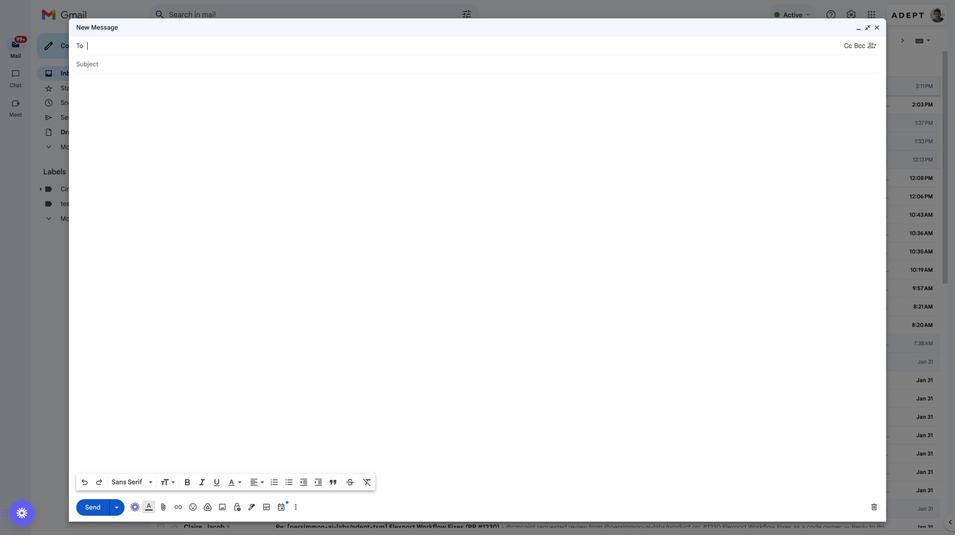 Task type: locate. For each thing, give the bounding box(es) containing it.
10 row from the top
[[149, 243, 941, 261]]

13 row from the top
[[149, 298, 941, 316]]

18 row from the top
[[149, 390, 941, 408]]

2 move image from the left
[[5, 508, 8, 519]]

row
[[149, 77, 941, 96], [149, 96, 941, 114], [149, 114, 941, 132], [149, 132, 941, 151], [149, 151, 941, 169], [149, 169, 941, 188], [149, 188, 941, 206], [149, 206, 941, 224], [149, 224, 941, 243], [149, 243, 941, 261], [149, 261, 941, 279], [149, 279, 941, 298], [149, 298, 941, 316], [149, 316, 941, 335], [149, 335, 941, 353], [149, 353, 941, 371], [149, 371, 941, 390], [149, 390, 941, 408], [149, 408, 941, 427], [149, 427, 941, 445], [149, 445, 941, 463], [149, 463, 941, 482], [149, 482, 941, 500], [149, 500, 941, 518], [149, 518, 941, 535]]

move image
[[1, 508, 5, 519], [5, 508, 8, 519]]

indent less ‪(⌘[)‬ image
[[299, 478, 308, 487]]

refresh image
[[184, 36, 193, 45]]

option
[[110, 478, 147, 487]]

5 row from the top
[[149, 151, 941, 169]]

settings image
[[846, 9, 857, 20]]

17 row from the top
[[149, 371, 941, 390]]

quote ‪(⌘⇧9)‬ image
[[329, 478, 338, 487]]

19 row from the top
[[149, 408, 941, 427]]

8 row from the top
[[149, 206, 941, 224]]

insert signature image
[[247, 503, 256, 512]]

primary tab
[[149, 51, 264, 77]]

25 row from the top
[[149, 518, 941, 535]]

dialog
[[69, 18, 887, 522]]

undo ‪(⌘z)‬ image
[[80, 478, 89, 487]]

1 row from the top
[[149, 77, 941, 96]]

heading
[[0, 52, 31, 60], [0, 82, 31, 89], [0, 111, 31, 119], [43, 167, 131, 177]]

more options image
[[293, 503, 299, 512]]

6 row from the top
[[149, 169, 941, 188]]

main content
[[149, 51, 941, 535]]

toggle confidential mode image
[[233, 503, 242, 512]]

24 row from the top
[[149, 500, 941, 518]]

navigation
[[0, 29, 32, 535]]

underline ‪(⌘u)‬ image
[[212, 478, 222, 488]]

advanced search options image
[[458, 5, 476, 23]]

12 row from the top
[[149, 279, 941, 298]]

2 row from the top
[[149, 96, 941, 114]]

discard draft ‪(⌘⇧d)‬ image
[[870, 503, 879, 512]]

7 row from the top
[[149, 188, 941, 206]]

insert emoji ‪(⌘⇧2)‬ image
[[188, 503, 198, 512]]

more send options image
[[112, 503, 121, 512]]

record a loom image
[[17, 508, 28, 519]]

insert files using drive image
[[203, 503, 212, 512]]

insert photo image
[[218, 503, 227, 512]]

italic ‪(⌘i)‬ image
[[198, 478, 207, 487]]

search in mail image
[[152, 6, 168, 23]]

attach files image
[[159, 503, 168, 512]]

tab list
[[149, 51, 941, 77]]

older image
[[899, 36, 908, 45]]



Task type: vqa. For each thing, say whether or not it's contained in the screenshot.
The Main Menu Image
no



Task type: describe. For each thing, give the bounding box(es) containing it.
redo ‪(⌘y)‬ image
[[95, 478, 104, 487]]

20 row from the top
[[149, 427, 941, 445]]

updates, one new message, tab
[[265, 51, 381, 77]]

16 row from the top
[[149, 353, 941, 371]]

1 move image from the left
[[1, 508, 5, 519]]

gmail image
[[41, 6, 91, 24]]

23 row from the top
[[149, 482, 941, 500]]

formatting options toolbar
[[76, 474, 376, 491]]

11 row from the top
[[149, 261, 941, 279]]

strikethrough ‪(⌘⇧x)‬ image
[[346, 478, 355, 487]]

Search in mail search field
[[149, 4, 480, 26]]

Subject field
[[76, 60, 879, 69]]

15 row from the top
[[149, 335, 941, 353]]

Message Body text field
[[76, 78, 879, 472]]

numbered list ‪(⌘⇧7)‬ image
[[270, 478, 279, 487]]

22 row from the top
[[149, 463, 941, 482]]

indent more ‪(⌘])‬ image
[[314, 478, 323, 487]]

3 row from the top
[[149, 114, 941, 132]]

close image
[[874, 24, 881, 31]]

set up a time to meet image
[[277, 503, 286, 512]]

14 row from the top
[[149, 316, 941, 335]]

9 row from the top
[[149, 224, 941, 243]]

bulleted list ‪(⌘⇧8)‬ image
[[285, 478, 294, 487]]

mail, 921 unread messages image
[[11, 38, 26, 47]]

pop out image
[[865, 24, 872, 31]]

21 row from the top
[[149, 445, 941, 463]]

4 row from the top
[[149, 132, 941, 151]]

option inside formatting options 'toolbar'
[[110, 478, 147, 487]]

bold ‪(⌘b)‬ image
[[183, 478, 192, 487]]

insert link ‪(⌘k)‬ image
[[174, 503, 183, 512]]

remove formatting ‪(⌘\)‬ image
[[363, 478, 372, 487]]

select a layout image
[[262, 503, 271, 512]]

minimize image
[[855, 24, 863, 31]]

To recipients text field
[[87, 38, 845, 54]]



